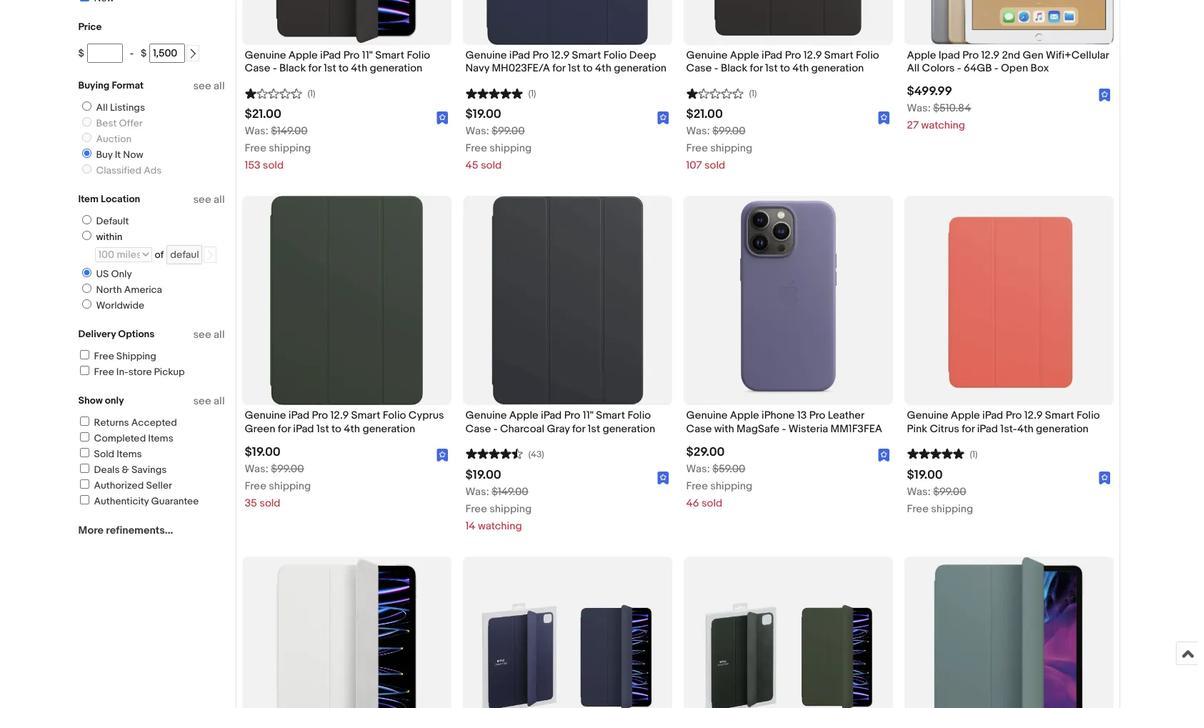 Task type: vqa. For each thing, say whether or not it's contained in the screenshot.


Task type: describe. For each thing, give the bounding box(es) containing it.
5 out of 5 stars image for citrus
[[907, 446, 964, 460]]

submit price range image
[[188, 49, 198, 59]]

case for genuine apple ipad pro 12.9 smart folio case - black for 1st to 4th generation
[[686, 62, 712, 75]]

see all button for returns accepted
[[193, 394, 225, 408]]

Worldwide radio
[[82, 299, 91, 309]]

smart for genuine apple ipad pro 11" smart folio case - charcoal gray for 1st generation
[[596, 409, 625, 423]]

of
[[155, 249, 164, 261]]

apple for genuine apple ipad pro 12.9 smart folio pink citrus for ipad 1st-4th generation
[[951, 409, 980, 423]]

more
[[78, 524, 104, 537]]

all for returns accepted
[[214, 394, 225, 408]]

$99.00 inside "was: $99.00 free shipping"
[[933, 485, 966, 499]]

1st-
[[1001, 422, 1017, 436]]

completed items link
[[78, 432, 173, 444]]

generation for genuine ipad pro 12.9 smart folio deep navy mh023fe/a for 1st to 4th generation
[[614, 62, 667, 75]]

2nd
[[1002, 49, 1021, 62]]

sold for 45 sold
[[481, 159, 502, 172]]

format
[[112, 79, 144, 91]]

&
[[122, 464, 129, 476]]

pickup
[[154, 366, 185, 378]]

folio for genuine apple ipad pro 11" smart folio case - black for 1st to 4th generation
[[407, 49, 430, 62]]

$59.00
[[712, 462, 746, 476]]

folio inside the genuine ipad pro 12.9 smart folio cyprus green for ipad 1st to 4th generation
[[383, 409, 406, 423]]

(1) link for was: $99.00 free shipping 45 sold
[[466, 86, 536, 100]]

1st inside genuine apple ipad pro 11" smart folio case - black for 1st to 4th generation
[[324, 62, 336, 75]]

Default radio
[[82, 215, 91, 224]]

smart for genuine apple ipad pro 11" smart folio case - black for 1st to 4th generation
[[375, 49, 404, 62]]

Completed Items checkbox
[[80, 432, 89, 442]]

best
[[96, 117, 117, 129]]

(43) link
[[466, 446, 544, 460]]

more refinements...
[[78, 524, 173, 537]]

was: $99.00 free shipping 35 sold
[[245, 462, 311, 510]]

45
[[466, 159, 478, 172]]

Free In-store Pickup checkbox
[[80, 366, 89, 375]]

default
[[96, 215, 129, 227]]

deals
[[94, 464, 120, 476]]

free for 107
[[686, 142, 708, 155]]

case for genuine apple ipad pro 11" smart folio case - black for 1st to 4th generation
[[245, 62, 270, 75]]

was: $99.00 free shipping 107 sold
[[686, 125, 753, 172]]

pro inside genuine apple ipad pro 12.9 smart folio pink citrus for ipad 1st-4th generation
[[1006, 409, 1022, 423]]

magsafe
[[737, 422, 780, 436]]

genuine apple ipad pro 12.9 smart folio pink citrus for ipad 1st-4th generation link
[[907, 409, 1111, 439]]

pro inside genuine apple ipad pro 11" smart folio case - charcoal gray for 1st generation
[[564, 409, 580, 423]]

(1) down genuine apple ipad pro 12.9 smart folio pink citrus for ipad 1st-4th generation
[[970, 449, 978, 460]]

within
[[96, 231, 123, 243]]

$99.00 for 35 sold
[[271, 462, 304, 476]]

classified ads link
[[76, 164, 165, 176]]

5 out of 5 stars image for mh023fe/a
[[466, 86, 523, 100]]

1st inside genuine ipad pro 12.9 smart folio deep navy mh023fe/a for 1st to 4th generation
[[568, 62, 581, 75]]

savings
[[131, 464, 167, 476]]

genuine apple ipad pro 11" smart folio case - black for 1st to 4th generation link
[[245, 49, 448, 79]]

seller
[[146, 479, 172, 492]]

4th inside the genuine apple ipad pro 12.9 smart folio case - black for 1st to 4th generation
[[793, 62, 809, 75]]

Auction radio
[[82, 133, 91, 142]]

pro inside genuine ipad pro 12.9 smart folio deep navy mh023fe/a for 1st to 4th generation
[[533, 49, 549, 62]]

options
[[118, 328, 155, 340]]

us only
[[96, 268, 132, 280]]

listings
[[110, 101, 145, 114]]

items for completed items
[[148, 432, 173, 444]]

iphone
[[762, 409, 795, 423]]

sold for 107 sold
[[705, 159, 725, 172]]

genuine apple ipad pro 12.9 smart folio case - black for 1st to 4th generation
[[686, 49, 879, 75]]

for inside genuine ipad pro 12.9 smart folio deep navy mh023fe/a for 1st to 4th generation
[[553, 62, 565, 75]]

$19.00 for was: $99.00 free shipping 45 sold
[[466, 107, 501, 122]]

sold for 46 sold
[[702, 496, 723, 510]]

location
[[101, 193, 140, 205]]

(1) link for was: $149.00 free shipping 153 sold
[[245, 86, 315, 100]]

completed items
[[94, 432, 173, 444]]

- inside genuine apple iphone 13 pro leather case with magsafe - wisteria mm1f3fea
[[782, 422, 786, 436]]

show
[[78, 394, 103, 407]]

pink
[[907, 422, 928, 436]]

sold for 153 sold
[[263, 159, 284, 172]]

New checkbox
[[80, 0, 89, 1]]

authorized seller
[[94, 479, 172, 492]]

shipping for 153 sold
[[269, 142, 311, 155]]

america
[[124, 284, 162, 296]]

genuine for genuine apple ipad pro 11" smart folio case - black for 1st to 4th generation
[[245, 49, 286, 62]]

wifi+cellular
[[1046, 49, 1109, 62]]

- inside genuine apple ipad pro 11" smart folio case - black for 1st to 4th generation
[[273, 62, 277, 75]]

us only link
[[76, 268, 135, 280]]

price
[[78, 21, 102, 33]]

more refinements... button
[[78, 524, 173, 537]]

ipad inside genuine ipad pro 12.9 smart folio deep navy mh023fe/a for 1st to 4th generation
[[509, 49, 530, 62]]

returns accepted
[[94, 417, 177, 429]]

(1) link for was: $99.00 free shipping 107 sold
[[686, 86, 757, 100]]

mm1f3fea
[[831, 422, 883, 436]]

4th inside genuine apple ipad pro 11" smart folio case - black for 1st to 4th generation
[[351, 62, 367, 75]]

genuine apple ipad pro 11" smart folio case - charcoal gray for 1st generation
[[466, 409, 655, 436]]

mh023fe/a
[[492, 62, 550, 75]]

was: $99.00 free shipping
[[907, 485, 973, 516]]

$19.00 for was: $149.00 free shipping 14 watching
[[466, 468, 501, 482]]

was: $99.00 free shipping 45 sold
[[466, 125, 532, 172]]

folio inside genuine ipad pro 12.9 smart folio deep navy mh023fe/a for 1st to 4th generation
[[604, 49, 627, 62]]

see all button for free shipping
[[193, 328, 225, 342]]

only
[[111, 268, 132, 280]]

only
[[105, 394, 124, 407]]

for inside genuine apple ipad pro 11" smart folio case - charcoal gray for 1st generation
[[572, 422, 585, 436]]

was: $510.84 27 watching
[[907, 102, 971, 132]]

smart inside genuine ipad pro 12.9 smart folio deep navy mh023fe/a for 1st to 4th generation
[[572, 49, 601, 62]]

genuine apple ipad pro 12.9 smart folio pink citrus for ipad 1st-4th generation image
[[904, 196, 1114, 405]]

authenticity
[[94, 495, 149, 507]]

Best Offer radio
[[82, 117, 91, 126]]

genuine apple iphone 13 pro leather case with magsafe - wisteria mm1f3fea link
[[686, 409, 890, 439]]

1st inside the genuine ipad pro 12.9 smart folio cyprus green for ipad 1st to 4th generation
[[316, 422, 329, 436]]

genuine for genuine apple ipad pro 12.9 smart folio pink citrus for ipad 1st-4th generation
[[907, 409, 949, 423]]

$149.00 for $21.00
[[271, 125, 308, 138]]

was: for was: $99.00 free shipping 107 sold
[[686, 125, 710, 138]]

us
[[96, 268, 109, 280]]

mxt32fe/a genuine apple ipad pro 11" 1st - 4th gen smart folio white smart folio image
[[242, 556, 451, 708]]

apple ipad pro 12.9 2nd gen wifi+cellular all colors - 64gb - open box
[[907, 49, 1109, 75]]

in-
[[116, 366, 128, 378]]

for inside the genuine ipad pro 12.9 smart folio cyprus green for ipad 1st to 4th generation
[[278, 422, 291, 436]]

free in-store pickup
[[94, 366, 185, 378]]

authorized seller link
[[78, 479, 172, 492]]

Maximum Value text field
[[150, 44, 185, 63]]

$ for minimum value text box
[[78, 47, 84, 59]]

was: for was: $149.00 free shipping 14 watching
[[466, 485, 489, 499]]

Buy It Now radio
[[82, 149, 91, 158]]

shipping for 35 sold
[[269, 479, 311, 493]]

11" for $19.00
[[583, 409, 594, 423]]

within radio
[[82, 231, 91, 240]]

auction link
[[76, 133, 134, 145]]

pro inside genuine apple iphone 13 pro leather case with magsafe - wisteria mm1f3fea
[[809, 409, 826, 423]]

citrus
[[930, 422, 960, 436]]

apple for genuine apple ipad pro 11" smart folio case - charcoal gray for 1st generation
[[509, 409, 539, 423]]

folio for genuine apple ipad pro 12.9 smart folio pink citrus for ipad 1st-4th generation
[[1077, 409, 1100, 423]]

ipad
[[939, 49, 960, 62]]

sold for 35 sold
[[260, 496, 280, 510]]

14
[[466, 519, 476, 533]]

see for free shipping
[[193, 328, 211, 342]]

with
[[714, 422, 734, 436]]

$21.00 for $149.00
[[245, 107, 281, 122]]

4.5 out of 5 stars image
[[466, 446, 523, 460]]

for inside genuine apple ipad pro 12.9 smart folio pink citrus for ipad 1st-4th generation
[[962, 422, 975, 436]]

genuine apple ipad pro 11" 1st - 4th gen smart folio case - cyprus green image
[[683, 556, 893, 708]]

free for 35
[[245, 479, 266, 493]]

ipad inside genuine apple ipad pro 11" smart folio case - charcoal gray for 1st generation
[[541, 409, 562, 423]]

was: $59.00 free shipping 46 sold
[[686, 462, 753, 510]]

genuine for genuine apple iphone 13 pro leather case with magsafe - wisteria mm1f3fea
[[686, 409, 728, 423]]

shipping inside "was: $99.00 free shipping"
[[931, 502, 973, 516]]

refinements...
[[106, 524, 173, 537]]

- inside genuine apple ipad pro 11" smart folio case - charcoal gray for 1st generation
[[494, 422, 498, 436]]

genuine apple iphone 13 pro leather case with magsafe - wisteria mm1f3fea
[[686, 409, 883, 436]]

free for 45
[[466, 142, 487, 155]]

1 vertical spatial all
[[96, 101, 108, 114]]

Authorized Seller checkbox
[[80, 479, 89, 489]]

see all for returns accepted
[[193, 394, 225, 408]]

wisteria
[[789, 422, 828, 436]]

(1) for was: $149.00 free shipping 153 sold
[[308, 88, 315, 100]]

12.9 inside the genuine apple ipad pro 12.9 smart folio case - black for 1st to 4th generation
[[804, 49, 822, 62]]

colors
[[922, 62, 955, 75]]

to inside genuine apple ipad pro 11" smart folio case - black for 1st to 4th generation
[[339, 62, 349, 75]]

smart for genuine apple ipad pro 12.9 smart folio case - black for 1st to 4th generation
[[824, 49, 854, 62]]

see all for all listings
[[193, 79, 225, 93]]

classified
[[96, 164, 142, 176]]

gray
[[547, 422, 570, 436]]

pro inside the genuine ipad pro 12.9 smart folio cyprus green for ipad 1st to 4th generation
[[312, 409, 328, 423]]

apple for genuine apple ipad pro 11" smart folio case - black for 1st to 4th generation
[[289, 49, 318, 62]]

watching inside was: $510.84 27 watching
[[921, 119, 965, 132]]

best offer
[[96, 117, 143, 129]]

all listings link
[[76, 101, 148, 114]]

12.9 inside genuine apple ipad pro 12.9 smart folio pink citrus for ipad 1st-4th generation
[[1024, 409, 1043, 423]]

watching inside 'was: $149.00 free shipping 14 watching'
[[478, 519, 522, 533]]

gen
[[1023, 49, 1044, 62]]

pro inside apple ipad pro 12.9 2nd gen wifi+cellular all colors - 64gb - open box
[[963, 49, 979, 62]]

returns accepted link
[[78, 417, 177, 429]]

generation inside the genuine apple ipad pro 12.9 smart folio case - black for 1st to 4th generation
[[811, 62, 864, 75]]

$99.00 for 107 sold
[[712, 125, 746, 138]]



Task type: locate. For each thing, give the bounding box(es) containing it.
genuine for genuine apple ipad pro 11" smart folio case - charcoal gray for 1st generation
[[466, 409, 507, 423]]

sold inside the was: $149.00 free shipping 153 sold
[[263, 159, 284, 172]]

12.9
[[551, 49, 570, 62], [804, 49, 822, 62], [981, 49, 1000, 62], [331, 409, 349, 423], [1024, 409, 1043, 423]]

black for genuine apple ipad pro 12.9 smart folio case - black for 1st to 4th generation
[[721, 62, 748, 75]]

shipping
[[269, 142, 311, 155], [490, 142, 532, 155], [710, 142, 753, 155], [269, 479, 311, 493], [710, 479, 753, 493], [490, 502, 532, 516], [931, 502, 973, 516]]

pro down genuine ipad pro 12.9 smart folio deep navy mh023fe/a for 1st to 4th generation image
[[533, 49, 549, 62]]

shipping
[[116, 350, 156, 362]]

case inside genuine apple ipad pro 11" smart folio case - black for 1st to 4th generation
[[245, 62, 270, 75]]

pro right 13
[[809, 409, 826, 423]]

black down genuine apple ipad pro 12.9 smart folio case - black for 1st to 4th generation image
[[721, 62, 748, 75]]

(1) link up was: $99.00 free shipping 107 sold
[[686, 86, 757, 100]]

2 see all from the top
[[193, 193, 225, 207]]

free inside was: $59.00 free shipping 46 sold
[[686, 479, 708, 493]]

charcoal
[[500, 422, 545, 436]]

genuine inside the genuine ipad pro 12.9 smart folio cyprus green for ipad 1st to 4th generation
[[245, 409, 286, 423]]

Free Shipping checkbox
[[80, 350, 89, 359]]

smart right 1st-
[[1045, 409, 1074, 423]]

black inside the genuine apple ipad pro 12.9 smart folio case - black for 1st to 4th generation
[[721, 62, 748, 75]]

smart for genuine apple ipad pro 12.9 smart folio pink citrus for ipad 1st-4th generation
[[1045, 409, 1074, 423]]

worldwide link
[[76, 299, 147, 312]]

apple down genuine apple ipad pro 11" smart folio case - black for 1st to 4th generation image
[[289, 49, 318, 62]]

Minimum Value text field
[[87, 44, 123, 63]]

pro down genuine apple ipad pro 11" smart folio case - black for 1st to 4th generation image
[[343, 49, 360, 62]]

sold right 107
[[705, 159, 725, 172]]

generation inside genuine apple ipad pro 11" smart folio case - black for 1st to 4th generation
[[370, 62, 422, 75]]

(1) down genuine apple ipad pro 11" smart folio case - black for 1st to 4th generation
[[308, 88, 315, 100]]

free inside was: $99.00 free shipping 35 sold
[[245, 479, 266, 493]]

worldwide
[[96, 299, 144, 312]]

1 see from the top
[[193, 79, 211, 93]]

was: up 14
[[466, 485, 489, 499]]

green
[[245, 422, 275, 436]]

for inside the genuine apple ipad pro 12.9 smart folio case - black for 1st to 4th generation
[[750, 62, 763, 75]]

(1) for was: $99.00 free shipping 107 sold
[[749, 88, 757, 100]]

smart inside genuine apple ipad pro 11" smart folio case - black for 1st to 4th generation
[[375, 49, 404, 62]]

Sold Items checkbox
[[80, 448, 89, 457]]

best offer link
[[76, 117, 145, 129]]

see all for free shipping
[[193, 328, 225, 342]]

items up deals & savings
[[117, 448, 142, 460]]

was: for was: $510.84 27 watching
[[907, 102, 931, 115]]

was: inside was: $99.00 free shipping 35 sold
[[245, 462, 269, 476]]

auction
[[96, 133, 131, 145]]

0 horizontal spatial 5 out of 5 stars image
[[466, 86, 523, 100]]

shipping for 46 sold
[[710, 479, 753, 493]]

it
[[115, 149, 121, 161]]

was:
[[907, 102, 931, 115], [245, 125, 269, 138], [466, 125, 489, 138], [686, 125, 710, 138], [245, 462, 269, 476], [686, 462, 710, 476], [466, 485, 489, 499], [907, 485, 931, 499]]

apple down genuine apple ipad pro 12.9 smart folio case - black for 1st to 4th generation image
[[730, 49, 759, 62]]

sold right 153 at the left of page
[[263, 159, 284, 172]]

sold inside was: $59.00 free shipping 46 sold
[[702, 496, 723, 510]]

north
[[96, 284, 122, 296]]

genuine ipad pro 12.9 smart folio cyprus green for ipad 1st to 4th generation
[[245, 409, 444, 436]]

genuine for genuine ipad pro 12.9 smart folio cyprus green for ipad 1st to 4th generation
[[245, 409, 286, 423]]

1 vertical spatial 11"
[[583, 409, 594, 423]]

smart down genuine ipad pro 12.9 smart folio deep navy mh023fe/a for 1st to 4th generation image
[[572, 49, 601, 62]]

apple for genuine apple iphone 13 pro leather case with magsafe - wisteria mm1f3fea
[[730, 409, 759, 423]]

$19.00 up was: $99.00 free shipping 45 sold
[[466, 107, 501, 122]]

1 horizontal spatial all
[[907, 62, 920, 75]]

genuine for genuine apple ipad pro 12.9 smart folio case - black for 1st to 4th generation
[[686, 49, 728, 62]]

0 vertical spatial items
[[148, 432, 173, 444]]

All Listings radio
[[82, 101, 91, 111]]

1 out of 5 stars image up was: $99.00 free shipping 107 sold
[[686, 86, 743, 100]]

1st right green
[[316, 422, 329, 436]]

all for all listings
[[214, 79, 225, 93]]

open
[[1001, 62, 1028, 75]]

(1) down the genuine apple ipad pro 12.9 smart folio case - black for 1st to 4th generation
[[749, 88, 757, 100]]

0 vertical spatial all
[[907, 62, 920, 75]]

generation for genuine apple ipad pro 12.9 smart folio pink citrus for ipad 1st-4th generation
[[1036, 422, 1089, 436]]

sold right "45"
[[481, 159, 502, 172]]

genuine ipad pro 12.9 smart folio cyprus green for ipad 1st to 4th generation image
[[270, 196, 423, 405]]

free inside the was: $149.00 free shipping 153 sold
[[245, 142, 266, 155]]

107
[[686, 159, 702, 172]]

genuine apple iphone 13 pro leather case with magsafe - wisteria mm1f3fea image
[[683, 196, 893, 405]]

genuine inside the genuine apple ipad pro 12.9 smart folio case - black for 1st to 4th generation
[[686, 49, 728, 62]]

all left colors
[[907, 62, 920, 75]]

11" inside genuine apple ipad pro 11" smart folio case - charcoal gray for 1st generation
[[583, 409, 594, 423]]

13
[[797, 409, 807, 423]]

see all for default
[[193, 193, 225, 207]]

pro inside genuine apple ipad pro 11" smart folio case - black for 1st to 4th generation
[[343, 49, 360, 62]]

genuine apple ipad pro 11" smart folio case - charcoal gray for 1st generation link
[[466, 409, 669, 439]]

$19.00 down green
[[245, 445, 281, 459]]

was: for was: $99.00 free shipping
[[907, 485, 931, 499]]

genuine ipad pro 12.9 smart folio deep navy mh023fe/a for 1st to 4th generation image
[[487, 0, 648, 45]]

$149.00 inside 'was: $149.00 free shipping 14 watching'
[[492, 485, 529, 499]]

sold items link
[[78, 448, 142, 460]]

was: up the 35
[[245, 462, 269, 476]]

free in-store pickup link
[[78, 366, 185, 378]]

generation for genuine apple ipad pro 11" smart folio case - charcoal gray for 1st generation
[[603, 422, 655, 436]]

Returns Accepted checkbox
[[80, 417, 89, 426]]

1 black from the left
[[279, 62, 306, 75]]

2 all from the top
[[214, 193, 225, 207]]

apple inside genuine apple ipad pro 11" smart folio case - charcoal gray for 1st generation
[[509, 409, 539, 423]]

1 horizontal spatial 1 out of 5 stars image
[[686, 86, 743, 100]]

1 vertical spatial $149.00
[[492, 485, 529, 499]]

$99.00 for 45 sold
[[492, 125, 525, 138]]

shipping inside was: $59.00 free shipping 46 sold
[[710, 479, 753, 493]]

free inside "was: $99.00 free shipping"
[[907, 502, 929, 516]]

(1) down the mh023fe/a
[[528, 88, 536, 100]]

was: inside the was: $149.00 free shipping 153 sold
[[245, 125, 269, 138]]

pro down genuine apple ipad pro 12.9 smart folio case - black for 1st to 4th generation image
[[785, 49, 801, 62]]

folio inside genuine apple ipad pro 12.9 smart folio pink citrus for ipad 1st-4th generation
[[1077, 409, 1100, 423]]

64gb
[[964, 62, 992, 75]]

shipping for 14 watching
[[490, 502, 532, 516]]

generation inside genuine ipad pro 12.9 smart folio deep navy mh023fe/a for 1st to 4th generation
[[614, 62, 667, 75]]

sold
[[94, 448, 114, 460]]

$ left maximum value text box
[[141, 47, 147, 59]]

0 horizontal spatial 11"
[[362, 49, 373, 62]]

1 horizontal spatial items
[[148, 432, 173, 444]]

was: down '$29.00'
[[686, 462, 710, 476]]

1st down genuine apple ipad pro 11" smart folio case - black for 1st to 4th generation image
[[324, 62, 336, 75]]

deals & savings link
[[78, 464, 167, 476]]

0 horizontal spatial $149.00
[[271, 125, 308, 138]]

all
[[907, 62, 920, 75], [96, 101, 108, 114]]

deep
[[629, 49, 656, 62]]

free inside was: $99.00 free shipping 45 sold
[[466, 142, 487, 155]]

1 $ from the left
[[78, 47, 84, 59]]

apple ipad pro 12.9 2nd gen wifi+cellular all colors - 64gb - open box image
[[904, 0, 1114, 44]]

US Only radio
[[82, 268, 91, 277]]

4th for genuine ipad pro 12.9 smart folio deep navy mh023fe/a for 1st to 4th generation
[[595, 62, 612, 75]]

$21.00 up the was: $149.00 free shipping 153 sold
[[245, 107, 281, 122]]

all
[[214, 79, 225, 93], [214, 193, 225, 207], [214, 328, 225, 342], [214, 394, 225, 408]]

apple inside genuine apple ipad pro 12.9 smart folio pink citrus for ipad 1st-4th generation
[[951, 409, 980, 423]]

items for sold items
[[117, 448, 142, 460]]

sold inside was: $99.00 free shipping 35 sold
[[260, 496, 280, 510]]

3 all from the top
[[214, 328, 225, 342]]

for right citrus
[[962, 422, 975, 436]]

genuine apple ipad pro 12.9 smart folio cactus for ipad 1st to 4th generation image
[[934, 556, 1084, 708]]

pro
[[343, 49, 360, 62], [533, 49, 549, 62], [785, 49, 801, 62], [963, 49, 979, 62], [312, 409, 328, 423], [564, 409, 580, 423], [809, 409, 826, 423], [1006, 409, 1022, 423]]

2 black from the left
[[721, 62, 748, 75]]

1 vertical spatial items
[[117, 448, 142, 460]]

1st inside genuine apple ipad pro 11" smart folio case - charcoal gray for 1st generation
[[588, 422, 600, 436]]

1 $21.00 from the left
[[245, 107, 281, 122]]

apple left gray
[[509, 409, 539, 423]]

2 $21.00 from the left
[[686, 107, 723, 122]]

2 $ from the left
[[141, 47, 147, 59]]

ipad inside genuine apple ipad pro 11" smart folio case - black for 1st to 4th generation
[[320, 49, 341, 62]]

case for genuine apple ipad pro 11" smart folio case - charcoal gray for 1st generation
[[466, 422, 491, 436]]

ipad
[[320, 49, 341, 62], [509, 49, 530, 62], [762, 49, 783, 62], [289, 409, 309, 423], [541, 409, 562, 423], [983, 409, 1003, 423], [293, 422, 314, 436], [977, 422, 998, 436]]

genuine for genuine ipad pro 12.9 smart folio deep navy mh023fe/a for 1st to 4th generation
[[466, 49, 507, 62]]

11" for $21.00
[[362, 49, 373, 62]]

was: up 107
[[686, 125, 710, 138]]

see all button for all listings
[[193, 79, 225, 93]]

11" down genuine apple ipad pro 11" smart folio case - black for 1st to 4th generation image
[[362, 49, 373, 62]]

[object undefined] image
[[657, 110, 669, 124], [436, 111, 448, 124], [657, 111, 669, 124], [878, 111, 890, 124], [436, 448, 448, 462], [878, 448, 890, 462], [878, 449, 890, 462], [657, 471, 669, 485], [1099, 471, 1111, 485], [657, 472, 669, 485]]

smart down genuine apple ipad pro 12.9 smart folio case - black for 1st to 4th generation image
[[824, 49, 854, 62]]

ipad inside the genuine apple ipad pro 12.9 smart folio case - black for 1st to 4th generation
[[762, 49, 783, 62]]

North America radio
[[82, 284, 91, 293]]

1 vertical spatial watching
[[478, 519, 522, 533]]

completed
[[94, 432, 146, 444]]

5 out of 5 stars image
[[466, 86, 523, 100], [907, 446, 964, 460]]

12.9 inside genuine ipad pro 12.9 smart folio deep navy mh023fe/a for 1st to 4th generation
[[551, 49, 570, 62]]

smart right gray
[[596, 409, 625, 423]]

buying
[[78, 79, 110, 91]]

genuine apple ipad pro 12.9 smart folio case - black for 1st to 4th generation image
[[683, 0, 893, 45]]

smart inside genuine apple ipad pro 12.9 smart folio pink citrus for ipad 1st-4th generation
[[1045, 409, 1074, 423]]

for right green
[[278, 422, 291, 436]]

4 see all button from the top
[[193, 394, 225, 408]]

1 horizontal spatial $
[[141, 47, 147, 59]]

all right all listings "option"
[[96, 101, 108, 114]]

$99.00 inside was: $99.00 free shipping 45 sold
[[492, 125, 525, 138]]

pro right citrus
[[1006, 409, 1022, 423]]

1st down genuine apple ipad pro 12.9 smart folio case - black for 1st to 4th generation image
[[765, 62, 778, 75]]

all listings
[[96, 101, 145, 114]]

$499.99
[[907, 85, 952, 99]]

case inside the genuine apple ipad pro 12.9 smart folio case - black for 1st to 4th generation
[[686, 62, 712, 75]]

folio for genuine apple ipad pro 12.9 smart folio case - black for 1st to 4th generation
[[856, 49, 879, 62]]

1st down genuine ipad pro 12.9 smart folio deep navy mh023fe/a for 1st to 4th generation image
[[568, 62, 581, 75]]

genuine inside genuine apple ipad pro 11" smart folio case - black for 1st to 4th generation
[[245, 49, 286, 62]]

$149.00 inside the was: $149.00 free shipping 153 sold
[[271, 125, 308, 138]]

5 out of 5 stars image down citrus
[[907, 446, 964, 460]]

27
[[907, 119, 919, 132]]

3 see all button from the top
[[193, 328, 225, 342]]

smart inside the genuine apple ipad pro 12.9 smart folio case - black for 1st to 4th generation
[[824, 49, 854, 62]]

3 see from the top
[[193, 328, 211, 342]]

free for 153
[[245, 142, 266, 155]]

generation inside the genuine ipad pro 12.9 smart folio cyprus green for ipad 1st to 4th generation
[[363, 422, 415, 436]]

free inside was: $99.00 free shipping 107 sold
[[686, 142, 708, 155]]

1 horizontal spatial 5 out of 5 stars image
[[907, 446, 964, 460]]

see for all listings
[[193, 79, 211, 93]]

case inside genuine apple ipad pro 11" smart folio case - charcoal gray for 1st generation
[[466, 422, 491, 436]]

12.9 for apple ipad pro 12.9 2nd gen wifi+cellular all colors - 64gb - open box
[[981, 49, 1000, 62]]

default text field
[[167, 245, 202, 264]]

was: for was: $99.00 free shipping 45 sold
[[466, 125, 489, 138]]

black
[[279, 62, 306, 75], [721, 62, 748, 75]]

0 horizontal spatial $
[[78, 47, 84, 59]]

was: $149.00 free shipping 14 watching
[[466, 485, 532, 533]]

see for returns accepted
[[193, 394, 211, 408]]

0 horizontal spatial items
[[117, 448, 142, 460]]

apple for genuine apple ipad pro 12.9 smart folio case - black for 1st to 4th generation
[[730, 49, 759, 62]]

4 see from the top
[[193, 394, 211, 408]]

go image
[[205, 250, 215, 260]]

[object undefined] image
[[1099, 87, 1111, 101], [1099, 88, 1111, 101], [436, 110, 448, 124], [878, 110, 890, 124], [436, 449, 448, 462], [1099, 472, 1111, 485]]

genuine inside genuine apple iphone 13 pro leather case with magsafe - wisteria mm1f3fea
[[686, 409, 728, 423]]

accepted
[[131, 417, 177, 429]]

genuine apple ipad pro 11" smart folio case - charcoal gray for 1st generation image
[[491, 196, 644, 405]]

delivery
[[78, 328, 116, 340]]

genuine ipad pro 12.9 smart folio deep navy mh023fe/a for 1st to 4th generation link
[[466, 49, 669, 79]]

shipping for 107 sold
[[710, 142, 753, 155]]

2 1 out of 5 stars image from the left
[[686, 86, 743, 100]]

1 out of 5 stars image for $99.00
[[686, 86, 743, 100]]

(43)
[[528, 449, 544, 460]]

buy it now
[[96, 149, 143, 161]]

returns
[[94, 417, 129, 429]]

12.9 for genuine ipad pro 12.9 smart folio cyprus green for ipad 1st to 4th generation
[[331, 409, 349, 423]]

1 horizontal spatial 11"
[[583, 409, 594, 423]]

1st inside the genuine apple ipad pro 12.9 smart folio case - black for 1st to 4th generation
[[765, 62, 778, 75]]

genuine ipad pro 12.9 smart folio deep navy mh023fe/a for 1st to 4th generation
[[466, 49, 667, 75]]

1st right gray
[[588, 422, 600, 436]]

3 see all from the top
[[193, 328, 225, 342]]

4th inside genuine apple ipad pro 12.9 smart folio pink citrus for ipad 1st-4th generation
[[1017, 422, 1034, 436]]

$21.00 for $99.00
[[686, 107, 723, 122]]

smart down genuine apple ipad pro 11" smart folio case - black for 1st to 4th generation image
[[375, 49, 404, 62]]

for right gray
[[572, 422, 585, 436]]

generation inside genuine apple ipad pro 12.9 smart folio pink citrus for ipad 1st-4th generation
[[1036, 422, 1089, 436]]

was: inside was: $99.00 free shipping 45 sold
[[466, 125, 489, 138]]

5 out of 5 stars image down "navy"
[[466, 86, 523, 100]]

classified ads
[[96, 164, 162, 176]]

was: inside was: $510.84 27 watching
[[907, 102, 931, 115]]

for inside genuine apple ipad pro 11" smart folio case - black for 1st to 4th generation
[[308, 62, 321, 75]]

was: inside 'was: $149.00 free shipping 14 watching'
[[466, 485, 489, 499]]

for right the mh023fe/a
[[553, 62, 565, 75]]

2 see all button from the top
[[193, 193, 225, 207]]

folio for genuine apple ipad pro 11" smart folio case - charcoal gray for 1st generation
[[628, 409, 651, 423]]

apple ipad pro 12.9 2nd gen wifi+cellular all colors - 64gb - open box link
[[907, 49, 1111, 79]]

generation inside genuine apple ipad pro 11" smart folio case - charcoal gray for 1st generation
[[603, 422, 655, 436]]

shipping for 45 sold
[[490, 142, 532, 155]]

0 vertical spatial watching
[[921, 119, 965, 132]]

$149.00 for $19.00
[[492, 485, 529, 499]]

4th inside the genuine ipad pro 12.9 smart folio cyprus green for ipad 1st to 4th generation
[[344, 422, 360, 436]]

generation for genuine ipad pro 12.9 smart folio cyprus green for ipad 1st to 4th generation
[[363, 422, 415, 436]]

apple left iphone
[[730, 409, 759, 423]]

$ left minimum value text box
[[78, 47, 84, 59]]

pro right green
[[312, 409, 328, 423]]

1 horizontal spatial $149.00
[[492, 485, 529, 499]]

black for genuine apple ipad pro 11" smart folio case - black for 1st to 4th generation
[[279, 62, 306, 75]]

genuine inside genuine apple ipad pro 11" smart folio case - charcoal gray for 1st generation
[[466, 409, 507, 423]]

was: $149.00 free shipping 153 sold
[[245, 125, 311, 172]]

north america
[[96, 284, 162, 296]]

(1) link down citrus
[[907, 446, 978, 460]]

1 1 out of 5 stars image from the left
[[245, 86, 302, 100]]

genuine apple ipad pro 11" smart folio case - black for 1st to 4th generation image
[[242, 0, 451, 45]]

for down genuine apple ipad pro 12.9 smart folio case - black for 1st to 4th generation image
[[750, 62, 763, 75]]

sold right the 35
[[260, 496, 280, 510]]

free for 14
[[466, 502, 487, 516]]

pro right charcoal
[[564, 409, 580, 423]]

$19.00 down '4.5 out of 5 stars' image
[[466, 468, 501, 482]]

apple left ipad at the right of the page
[[907, 49, 936, 62]]

1 out of 5 stars image
[[245, 86, 302, 100], [686, 86, 743, 100]]

see
[[193, 79, 211, 93], [193, 193, 211, 207], [193, 328, 211, 342], [193, 394, 211, 408]]

see for default
[[193, 193, 211, 207]]

to inside the genuine ipad pro 12.9 smart folio cyprus green for ipad 1st to 4th generation
[[332, 422, 341, 436]]

item
[[78, 193, 99, 205]]

0 vertical spatial 5 out of 5 stars image
[[466, 86, 523, 100]]

delivery options
[[78, 328, 155, 340]]

1 horizontal spatial watching
[[921, 119, 965, 132]]

all inside apple ipad pro 12.9 2nd gen wifi+cellular all colors - 64gb - open box
[[907, 62, 920, 75]]

1 all from the top
[[214, 79, 225, 93]]

(1) link up the was: $149.00 free shipping 153 sold
[[245, 86, 315, 100]]

genuine apple ipad pro 12.9 smart folio case - black for 1st to 4th generation link
[[686, 49, 890, 79]]

2 see from the top
[[193, 193, 211, 207]]

was: for was: $99.00 free shipping 35 sold
[[245, 462, 269, 476]]

4 all from the top
[[214, 394, 225, 408]]

smart inside genuine apple ipad pro 11" smart folio case - charcoal gray for 1st generation
[[596, 409, 625, 423]]

Authenticity Guarantee checkbox
[[80, 495, 89, 504]]

buy
[[96, 149, 113, 161]]

Classified Ads radio
[[82, 164, 91, 174]]

0 horizontal spatial 1 out of 5 stars image
[[245, 86, 302, 100]]

pro inside the genuine apple ipad pro 12.9 smart folio case - black for 1st to 4th generation
[[785, 49, 801, 62]]

was: for was: $59.00 free shipping 46 sold
[[686, 462, 710, 476]]

$
[[78, 47, 84, 59], [141, 47, 147, 59]]

0 horizontal spatial all
[[96, 101, 108, 114]]

shipping inside was: $99.00 free shipping 107 sold
[[710, 142, 753, 155]]

folio inside the genuine apple ipad pro 12.9 smart folio case - black for 1st to 4th generation
[[856, 49, 879, 62]]

default link
[[76, 215, 132, 227]]

$21.00
[[245, 107, 281, 122], [686, 107, 723, 122]]

was: for was: $149.00 free shipping 153 sold
[[245, 125, 269, 138]]

0 horizontal spatial watching
[[478, 519, 522, 533]]

0 vertical spatial $149.00
[[271, 125, 308, 138]]

(1) link
[[245, 86, 315, 100], [466, 86, 536, 100], [686, 86, 757, 100], [907, 446, 978, 460]]

watching
[[921, 119, 965, 132], [478, 519, 522, 533]]

$21.00 up was: $99.00 free shipping 107 sold
[[686, 107, 723, 122]]

to inside genuine ipad pro 12.9 smart folio deep navy mh023fe/a for 1st to 4th generation
[[583, 62, 593, 75]]

$99.00
[[492, 125, 525, 138], [712, 125, 746, 138], [271, 462, 304, 476], [933, 485, 966, 499]]

folio
[[407, 49, 430, 62], [604, 49, 627, 62], [856, 49, 879, 62], [383, 409, 406, 423], [628, 409, 651, 423], [1077, 409, 1100, 423]]

$19.00 up "was: $99.00 free shipping"
[[907, 468, 943, 482]]

12.9 inside the genuine ipad pro 12.9 smart folio cyprus green for ipad 1st to 4th generation
[[331, 409, 349, 423]]

was: up 27
[[907, 102, 931, 115]]

authorized
[[94, 479, 144, 492]]

1 see all from the top
[[193, 79, 225, 93]]

12.9 for genuine ipad pro 12.9 smart folio deep navy mh023fe/a for 1st to 4th generation
[[551, 49, 570, 62]]

items down accepted
[[148, 432, 173, 444]]

cyprus
[[409, 409, 444, 423]]

sold right 46 at bottom right
[[702, 496, 723, 510]]

box
[[1031, 62, 1049, 75]]

all for default
[[214, 193, 225, 207]]

apple left 1st-
[[951, 409, 980, 423]]

4th inside genuine ipad pro 12.9 smart folio deep navy mh023fe/a for 1st to 4th generation
[[595, 62, 612, 75]]

(1) link down the mh023fe/a
[[466, 86, 536, 100]]

apple inside the genuine apple ipad pro 12.9 smart folio case - black for 1st to 4th generation
[[730, 49, 759, 62]]

free for 46
[[686, 479, 708, 493]]

offer
[[119, 117, 143, 129]]

$19.00 for was: $99.00 free shipping 35 sold
[[245, 445, 281, 459]]

watching down '$510.84'
[[921, 119, 965, 132]]

smart inside the genuine ipad pro 12.9 smart folio cyprus green for ipad 1st to 4th generation
[[351, 409, 380, 423]]

buying format
[[78, 79, 144, 91]]

0 vertical spatial 11"
[[362, 49, 373, 62]]

case
[[245, 62, 270, 75], [686, 62, 712, 75], [466, 422, 491, 436], [686, 422, 712, 436]]

$ for maximum value text box
[[141, 47, 147, 59]]

leather
[[828, 409, 864, 423]]

genuine apple ipad pro 12.9 smart folio pink citrus for ipad 1st-4th generation
[[907, 409, 1100, 436]]

was: inside was: $59.00 free shipping 46 sold
[[686, 462, 710, 476]]

1st
[[324, 62, 336, 75], [568, 62, 581, 75], [765, 62, 778, 75], [316, 422, 329, 436], [588, 422, 600, 436]]

- inside the genuine apple ipad pro 12.9 smart folio case - black for 1st to 4th generation
[[714, 62, 719, 75]]

genuine inside genuine ipad pro 12.9 smart folio deep navy mh023fe/a for 1st to 4th generation
[[466, 49, 507, 62]]

12.9 inside apple ipad pro 12.9 2nd gen wifi+cellular all colors - 64gb - open box
[[981, 49, 1000, 62]]

4 see all from the top
[[193, 394, 225, 408]]

Deals & Savings checkbox
[[80, 464, 89, 473]]

1 horizontal spatial $21.00
[[686, 107, 723, 122]]

case inside genuine apple iphone 13 pro leather case with magsafe - wisteria mm1f3fea
[[686, 422, 712, 436]]

11" right gray
[[583, 409, 594, 423]]

$19.00
[[466, 107, 501, 122], [245, 445, 281, 459], [466, 468, 501, 482], [907, 468, 943, 482]]

shipping inside was: $99.00 free shipping 35 sold
[[269, 479, 311, 493]]

genuine apple ipad pro 11" smart folio case - deep navy for 1st to 4th image
[[463, 556, 672, 708]]

apple inside apple ipad pro 12.9 2nd gen wifi+cellular all colors - 64gb - open box
[[907, 49, 936, 62]]

north america link
[[76, 284, 165, 296]]

smart left cyprus
[[351, 409, 380, 423]]

authenticity guarantee
[[94, 495, 199, 507]]

(1) for was: $99.00 free shipping 45 sold
[[528, 88, 536, 100]]

free inside 'was: $149.00 free shipping 14 watching'
[[466, 502, 487, 516]]

apple
[[289, 49, 318, 62], [730, 49, 759, 62], [907, 49, 936, 62], [509, 409, 539, 423], [730, 409, 759, 423], [951, 409, 980, 423]]

$149.00
[[271, 125, 308, 138], [492, 485, 529, 499]]

black down genuine apple ipad pro 11" smart folio case - black for 1st to 4th generation image
[[279, 62, 306, 75]]

was: up "45"
[[466, 125, 489, 138]]

see all button for default
[[193, 193, 225, 207]]

4th for genuine apple ipad pro 12.9 smart folio pink citrus for ipad 1st-4th generation
[[1017, 422, 1034, 436]]

was: inside "was: $99.00 free shipping"
[[907, 485, 931, 499]]

sold inside was: $99.00 free shipping 107 sold
[[705, 159, 725, 172]]

0 horizontal spatial $21.00
[[245, 107, 281, 122]]

to inside the genuine apple ipad pro 12.9 smart folio case - black for 1st to 4th generation
[[780, 62, 790, 75]]

apple inside genuine apple iphone 13 pro leather case with magsafe - wisteria mm1f3fea
[[730, 409, 759, 423]]

(1)
[[308, 88, 315, 100], [528, 88, 536, 100], [749, 88, 757, 100], [970, 449, 978, 460]]

pro right ipad at the right of the page
[[963, 49, 979, 62]]

4th for genuine ipad pro 12.9 smart folio cyprus green for ipad 1st to 4th generation
[[344, 422, 360, 436]]

show only
[[78, 394, 124, 407]]

apple inside genuine apple ipad pro 11" smart folio case - black for 1st to 4th generation
[[289, 49, 318, 62]]

shipping inside the was: $149.00 free shipping 153 sold
[[269, 142, 311, 155]]

$29.00
[[686, 445, 725, 459]]

1 out of 5 stars image for $149.00
[[245, 86, 302, 100]]

$99.00 inside was: $99.00 free shipping 35 sold
[[271, 462, 304, 476]]

1 see all button from the top
[[193, 79, 225, 93]]

for down genuine apple ipad pro 11" smart folio case - black for 1st to 4th generation image
[[308, 62, 321, 75]]

1 horizontal spatial black
[[721, 62, 748, 75]]

watching right 14
[[478, 519, 522, 533]]

all for free shipping
[[214, 328, 225, 342]]

153
[[245, 159, 260, 172]]

was: down pink
[[907, 485, 931, 499]]

1 out of 5 stars image up the was: $149.00 free shipping 153 sold
[[245, 86, 302, 100]]

1 vertical spatial 5 out of 5 stars image
[[907, 446, 964, 460]]

store
[[128, 366, 152, 378]]

0 horizontal spatial black
[[279, 62, 306, 75]]

see all
[[193, 79, 225, 93], [193, 193, 225, 207], [193, 328, 225, 342], [193, 394, 225, 408]]

folio inside genuine apple ipad pro 11" smart folio case - charcoal gray for 1st generation
[[628, 409, 651, 423]]

was: up 153 at the left of page
[[245, 125, 269, 138]]

11" inside genuine apple ipad pro 11" smart folio case - black for 1st to 4th generation
[[362, 49, 373, 62]]



